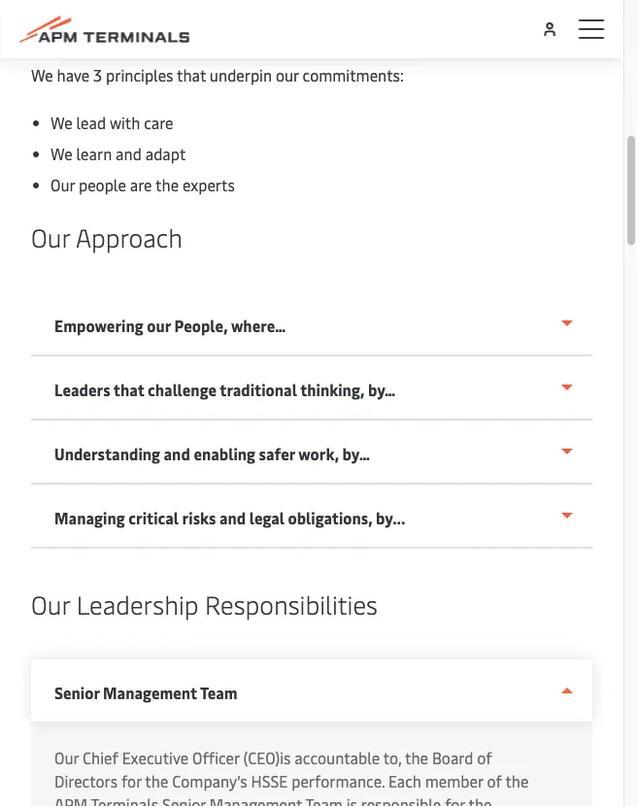 Task type: describe. For each thing, give the bounding box(es) containing it.
member
[[425, 771, 483, 792]]

by...
[[376, 508, 406, 529]]

0 vertical spatial of
[[477, 747, 492, 768]]

management inside our chief executive officer (ceo)is accountable to, the board of directors for the company's hsse performance. each member of the apm terminals senior management team is responsible for t
[[210, 794, 302, 806]]

people,
[[174, 316, 228, 337]]

our for our leadership responsibilities
[[31, 588, 70, 622]]

senior inside our chief executive officer (ceo)is accountable to, the board of directors for the company's hsse performance. each member of the apm terminals senior management team is responsible for t
[[162, 794, 206, 806]]

underpin
[[210, 65, 272, 85]]

empowering our people, where…
[[54, 316, 286, 337]]

senior management team
[[54, 683, 238, 704]]

responsible
[[361, 794, 441, 806]]

our people are the experts
[[51, 174, 239, 195]]

we for we lead with care
[[51, 143, 72, 164]]

our approach
[[31, 220, 182, 254]]

have
[[57, 65, 90, 85]]

we lead with care
[[51, 112, 177, 133]]

empowering our people, where… button
[[31, 293, 592, 357]]

board
[[432, 747, 473, 768]]

work,
[[298, 444, 339, 465]]

our for our chief executive officer (ceo)is accountable to, the board of directors for the company's hsse performance. each member of the apm terminals senior management team is responsible for t
[[54, 747, 79, 768]]

performance. each
[[292, 771, 421, 792]]

by… for understanding and enabling safer work, by…
[[342, 444, 370, 465]]

leaders that challenge traditional thinking, by… button
[[31, 357, 592, 421]]

3
[[93, 65, 102, 85]]

critical
[[128, 508, 179, 529]]

and inside dropdown button
[[219, 508, 246, 529]]

safer
[[259, 444, 295, 465]]

empowering
[[54, 316, 143, 337]]

0 vertical spatial that
[[177, 65, 206, 85]]

commitments:
[[303, 65, 404, 85]]

senior inside dropdown button
[[54, 683, 100, 704]]

we have 3 principles that underpin our commitments:
[[31, 65, 407, 85]]

executive
[[122, 747, 189, 768]]

the right are
[[155, 174, 179, 195]]

learn
[[76, 143, 112, 164]]

care
[[144, 112, 173, 133]]

we learn and adapt
[[51, 143, 186, 164]]

where…
[[231, 316, 286, 337]]

our for our approach
[[31, 220, 70, 254]]

obligations,
[[288, 508, 373, 529]]

0 horizontal spatial for
[[121, 771, 142, 792]]

team inside our chief executive officer (ceo)is accountable to, the board of directors for the company's hsse performance. each member of the apm terminals senior management team is responsible for t
[[305, 794, 343, 806]]

that inside dropdown button
[[113, 380, 144, 401]]

terminals
[[91, 794, 158, 806]]

understanding
[[54, 444, 160, 465]]

1 horizontal spatial for
[[445, 794, 465, 806]]

managing critical risks and legal obligations, by...
[[54, 508, 406, 529]]

experts
[[183, 174, 235, 195]]

the right "to,"
[[405, 747, 428, 768]]



Task type: locate. For each thing, give the bounding box(es) containing it.
2 horizontal spatial and
[[219, 508, 246, 529]]

1 horizontal spatial team
[[305, 794, 343, 806]]

0 vertical spatial our
[[276, 65, 299, 85]]

1 horizontal spatial management
[[210, 794, 302, 806]]

1 vertical spatial our
[[147, 316, 171, 337]]

0 horizontal spatial management
[[103, 683, 197, 704]]

1 horizontal spatial senior
[[162, 794, 206, 806]]

our for our people are the experts
[[51, 174, 75, 195]]

officer
[[192, 747, 240, 768]]

0 horizontal spatial and
[[116, 143, 142, 164]]

managing critical risks and legal obligations, by... button
[[31, 485, 592, 549]]

our up directors
[[54, 747, 79, 768]]

management down hsse
[[210, 794, 302, 806]]

that left underpin
[[177, 65, 206, 85]]

team left is
[[305, 794, 343, 806]]

2 vertical spatial we
[[51, 143, 72, 164]]

that right leaders
[[113, 380, 144, 401]]

managing
[[54, 508, 125, 529]]

senior management team button
[[31, 660, 592, 722]]

by… right work,
[[342, 444, 370, 465]]

we
[[31, 65, 53, 85], [51, 112, 72, 133], [51, 143, 72, 164]]

of right board
[[477, 747, 492, 768]]

1 vertical spatial we
[[51, 112, 72, 133]]

1 vertical spatial senior
[[162, 794, 206, 806]]

2 vertical spatial and
[[219, 508, 246, 529]]

leaders
[[54, 380, 110, 401]]

0 horizontal spatial our
[[147, 316, 171, 337]]

accountable
[[295, 747, 380, 768]]

hsse
[[251, 771, 288, 792]]

principles
[[76, 16, 184, 50]]

that
[[177, 65, 206, 85], [113, 380, 144, 401]]

lead
[[76, 112, 106, 133]]

our
[[31, 16, 70, 50], [51, 174, 75, 195], [31, 220, 70, 254], [31, 588, 70, 622], [54, 747, 79, 768]]

management inside dropdown button
[[103, 683, 197, 704]]

by…
[[368, 380, 396, 401], [342, 444, 370, 465]]

leaders that challenge traditional thinking, by…
[[54, 380, 396, 401]]

is
[[346, 794, 357, 806]]

our right underpin
[[276, 65, 299, 85]]

chief
[[83, 747, 118, 768]]

management up executive
[[103, 683, 197, 704]]

responsibilities
[[205, 588, 378, 622]]

1 vertical spatial team
[[305, 794, 343, 806]]

by… for leaders that challenge traditional thinking, by…
[[368, 380, 396, 401]]

and down with
[[116, 143, 142, 164]]

the
[[155, 174, 179, 195], [405, 747, 428, 768], [145, 771, 168, 792], [505, 771, 529, 792]]

for up terminals
[[121, 771, 142, 792]]

management
[[103, 683, 197, 704], [210, 794, 302, 806]]

1 vertical spatial of
[[487, 771, 502, 792]]

our chief executive officer (ceo)is accountable to, the board of directors for the company's hsse performance. each member of the apm terminals senior management team is responsible for t
[[54, 747, 529, 806]]

our left approach
[[31, 220, 70, 254]]

senior down company's
[[162, 794, 206, 806]]

our up have
[[31, 16, 70, 50]]

team up officer
[[200, 683, 238, 704]]

team inside dropdown button
[[200, 683, 238, 704]]

0 horizontal spatial that
[[113, 380, 144, 401]]

1 vertical spatial and
[[164, 444, 190, 465]]

our inside empowering our people, where… "dropdown button"
[[147, 316, 171, 337]]

enabling
[[194, 444, 255, 465]]

our left leadership
[[31, 588, 70, 622]]

1 vertical spatial for
[[445, 794, 465, 806]]

understanding and enabling safer work, by…
[[54, 444, 370, 465]]

our for our principles
[[31, 16, 70, 50]]

0 vertical spatial senior
[[54, 683, 100, 704]]

the down executive
[[145, 771, 168, 792]]

risks
[[182, 508, 216, 529]]

0 vertical spatial for
[[121, 771, 142, 792]]

our leadership responsibilities
[[31, 588, 378, 622]]

0 vertical spatial team
[[200, 683, 238, 704]]

team
[[200, 683, 238, 704], [305, 794, 343, 806]]

thinking,
[[300, 380, 365, 401]]

0 vertical spatial by…
[[368, 380, 396, 401]]

for
[[121, 771, 142, 792], [445, 794, 465, 806]]

to,
[[383, 747, 402, 768]]

our principles
[[31, 16, 184, 50]]

1 horizontal spatial our
[[276, 65, 299, 85]]

challenge
[[148, 380, 217, 401]]

0 horizontal spatial senior
[[54, 683, 100, 704]]

1 vertical spatial by…
[[342, 444, 370, 465]]

are
[[130, 174, 152, 195]]

company's
[[172, 771, 247, 792]]

approach
[[76, 220, 182, 254]]

0 vertical spatial management
[[103, 683, 197, 704]]

(ceo)is
[[243, 747, 291, 768]]

1 horizontal spatial that
[[177, 65, 206, 85]]

0 vertical spatial we
[[31, 65, 53, 85]]

by… right thinking,
[[368, 380, 396, 401]]

0 vertical spatial and
[[116, 143, 142, 164]]

apm
[[54, 794, 87, 806]]

the right "member"
[[505, 771, 529, 792]]

we left lead
[[51, 112, 72, 133]]

of right "member"
[[487, 771, 502, 792]]

people
[[79, 174, 126, 195]]

leadership
[[76, 588, 199, 622]]

understanding and enabling safer work, by… button
[[31, 421, 592, 485]]

our
[[276, 65, 299, 85], [147, 316, 171, 337]]

for down "member"
[[445, 794, 465, 806]]

and left enabling
[[164, 444, 190, 465]]

we for our principles
[[31, 65, 53, 85]]

our left people
[[51, 174, 75, 195]]

we left have
[[31, 65, 53, 85]]

legal
[[249, 508, 285, 529]]

senior up chief
[[54, 683, 100, 704]]

principles
[[106, 65, 173, 85]]

1 horizontal spatial and
[[164, 444, 190, 465]]

our left people, on the left top of page
[[147, 316, 171, 337]]

and
[[116, 143, 142, 164], [164, 444, 190, 465], [219, 508, 246, 529]]

1 vertical spatial management
[[210, 794, 302, 806]]

our inside our chief executive officer (ceo)is accountable to, the board of directors for the company's hsse performance. each member of the apm terminals senior management team is responsible for t
[[54, 747, 79, 768]]

directors
[[54, 771, 118, 792]]

with
[[110, 112, 140, 133]]

adapt
[[145, 143, 186, 164]]

and right risks
[[219, 508, 246, 529]]

traditional
[[220, 380, 297, 401]]

senior
[[54, 683, 100, 704], [162, 794, 206, 806]]

and inside dropdown button
[[164, 444, 190, 465]]

0 horizontal spatial team
[[200, 683, 238, 704]]

of
[[477, 747, 492, 768], [487, 771, 502, 792]]

1 vertical spatial that
[[113, 380, 144, 401]]

we left learn
[[51, 143, 72, 164]]



Task type: vqa. For each thing, say whether or not it's contained in the screenshot.
'Global'
no



